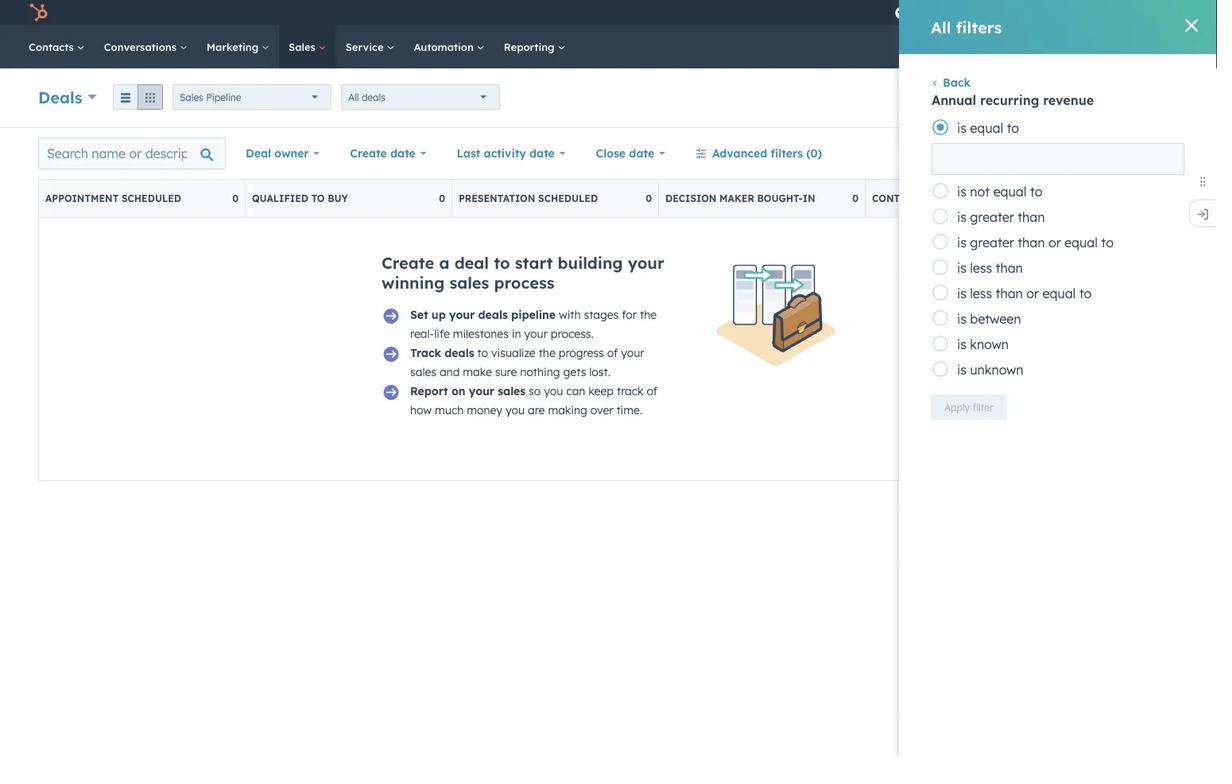 Task type: locate. For each thing, give the bounding box(es) containing it.
of up lost.
[[607, 346, 618, 360]]

your up track at the right bottom
[[621, 346, 645, 360]]

1 vertical spatial greater
[[970, 235, 1014, 250]]

1 horizontal spatial date
[[530, 146, 555, 160]]

all filters
[[931, 17, 1002, 37]]

0 horizontal spatial of
[[607, 346, 618, 360]]

date inside "popup button"
[[629, 146, 655, 160]]

of inside so you can keep track of how much money you are making over time.
[[647, 384, 658, 398]]

0 vertical spatial sales
[[289, 40, 319, 53]]

1 vertical spatial filters
[[771, 146, 803, 160]]

making
[[548, 403, 588, 417]]

deal
[[455, 253, 489, 273]]

0 vertical spatial or
[[1049, 235, 1061, 250]]

can
[[566, 384, 586, 398]]

0 vertical spatial create
[[350, 146, 387, 160]]

close
[[596, 146, 626, 160]]

filter
[[973, 401, 993, 413]]

date right activity
[[530, 146, 555, 160]]

8 is from the top
[[957, 336, 967, 352]]

9 is from the top
[[957, 362, 967, 378]]

sales up set up your deals pipeline
[[450, 273, 489, 293]]

you left are
[[506, 403, 525, 417]]

import button
[[1032, 85, 1091, 111]]

3 is from the top
[[957, 209, 967, 225]]

than for is greater than
[[1018, 209, 1045, 225]]

0 left contract
[[853, 192, 859, 204]]

0 horizontal spatial the
[[539, 346, 556, 360]]

0 horizontal spatial sales
[[180, 91, 203, 103]]

is greater than or equal to
[[957, 235, 1114, 250]]

create down the all deals
[[350, 146, 387, 160]]

sales pipeline
[[180, 91, 241, 103]]

create
[[350, 146, 387, 160], [382, 253, 434, 273]]

902
[[1155, 6, 1173, 19]]

the
[[640, 308, 657, 322], [539, 346, 556, 360]]

1 vertical spatial of
[[647, 384, 658, 398]]

filters for advanced
[[771, 146, 803, 160]]

equal
[[970, 120, 1004, 136], [994, 184, 1027, 200], [1065, 235, 1098, 250], [1043, 285, 1076, 301]]

all
[[931, 17, 951, 37], [348, 91, 359, 103]]

2 less from the top
[[970, 285, 992, 301]]

2 is from the top
[[957, 184, 967, 200]]

of right track at the right bottom
[[647, 384, 658, 398]]

deals banner
[[38, 80, 1179, 111]]

start
[[515, 253, 553, 273]]

filters
[[956, 17, 1002, 37], [771, 146, 803, 160]]

than for is less than
[[996, 260, 1023, 276]]

sales down sure
[[498, 384, 526, 398]]

track
[[617, 384, 644, 398]]

1 horizontal spatial sales
[[289, 40, 319, 53]]

sales inside popup button
[[180, 91, 203, 103]]

0 vertical spatial of
[[607, 346, 618, 360]]

create left "a"
[[382, 253, 434, 273]]

is between
[[957, 311, 1021, 327]]

4 is from the top
[[957, 235, 967, 250]]

2 greater from the top
[[970, 235, 1014, 250]]

0 vertical spatial sales
[[450, 273, 489, 293]]

filters inside button
[[771, 146, 803, 160]]

1 vertical spatial the
[[539, 346, 556, 360]]

0 vertical spatial greater
[[970, 209, 1014, 225]]

your down the pipeline
[[524, 327, 548, 341]]

0
[[232, 192, 239, 204], [439, 192, 445, 204], [646, 192, 652, 204], [853, 192, 859, 204]]

0 vertical spatial deals
[[362, 91, 386, 103]]

the inside with stages for the real-life milestones in your process.
[[640, 308, 657, 322]]

1 horizontal spatial you
[[544, 384, 563, 398]]

marketing
[[207, 40, 262, 53]]

1 horizontal spatial all
[[931, 17, 951, 37]]

than down is greater than
[[1018, 235, 1045, 250]]

6 is from the top
[[957, 285, 967, 301]]

0 vertical spatial the
[[640, 308, 657, 322]]

1 vertical spatial or
[[1027, 285, 1039, 301]]

all left marketplaces 'image'
[[931, 17, 951, 37]]

0 horizontal spatial or
[[1027, 285, 1039, 301]]

service
[[346, 40, 387, 53]]

filters for all
[[956, 17, 1002, 37]]

1 0 from the left
[[232, 192, 239, 204]]

greater
[[970, 209, 1014, 225], [970, 235, 1014, 250]]

1 horizontal spatial deals
[[445, 346, 474, 360]]

sales inside to visualize the progress of your sales and make sure nothing gets lost.
[[410, 365, 437, 379]]

the right for
[[640, 308, 657, 322]]

the up "nothing" in the left of the page
[[539, 346, 556, 360]]

greater for is greater than
[[970, 209, 1014, 225]]

appointment scheduled
[[45, 192, 181, 204]]

deals for track deals
[[445, 346, 474, 360]]

apply filter button
[[931, 394, 1007, 420]]

0 horizontal spatial you
[[506, 403, 525, 417]]

is for is equal to
[[957, 120, 967, 136]]

2 horizontal spatial date
[[629, 146, 655, 160]]

your
[[628, 253, 665, 273], [449, 308, 475, 322], [524, 327, 548, 341], [621, 346, 645, 360], [469, 384, 495, 398]]

sales left the service
[[289, 40, 319, 53]]

than for is less than or equal to
[[996, 285, 1023, 301]]

1 horizontal spatial the
[[640, 308, 657, 322]]

date for close date
[[629, 146, 655, 160]]

company 902
[[1105, 6, 1173, 19]]

1 is from the top
[[957, 120, 967, 136]]

3 date from the left
[[629, 146, 655, 160]]

hubspot link
[[19, 3, 60, 22]]

1 date from the left
[[390, 146, 416, 160]]

0 left decision
[[646, 192, 652, 204]]

deals up and
[[445, 346, 474, 360]]

greater up is less than
[[970, 235, 1014, 250]]

1 scheduled from the left
[[122, 192, 181, 204]]

decision
[[666, 192, 717, 204]]

date right close
[[629, 146, 655, 160]]

all deals
[[348, 91, 386, 103]]

appointment
[[45, 192, 119, 204]]

or down "is greater than or equal to"
[[1027, 285, 1039, 301]]

advanced filters (0) button
[[685, 138, 833, 169]]

0 horizontal spatial all
[[348, 91, 359, 103]]

scheduled down close
[[538, 192, 598, 204]]

last activity date
[[457, 146, 555, 160]]

all inside popup button
[[348, 91, 359, 103]]

1 horizontal spatial or
[[1049, 235, 1061, 250]]

all for all filters
[[931, 17, 951, 37]]

money
[[467, 403, 503, 417]]

1 vertical spatial create
[[382, 253, 434, 273]]

reporting
[[504, 40, 558, 53]]

presentation scheduled
[[459, 192, 598, 204]]

sales left pipeline
[[180, 91, 203, 103]]

3 0 from the left
[[646, 192, 652, 204]]

than up "is less than or equal to"
[[996, 260, 1023, 276]]

0 horizontal spatial filters
[[771, 146, 803, 160]]

create date button
[[340, 138, 437, 169]]

2 horizontal spatial deals
[[478, 308, 508, 322]]

contacts
[[29, 40, 77, 53]]

1 horizontal spatial scheduled
[[538, 192, 598, 204]]

deals down the service link
[[362, 91, 386, 103]]

0 left presentation
[[439, 192, 445, 204]]

1 horizontal spatial sales
[[450, 273, 489, 293]]

1 less from the top
[[970, 260, 992, 276]]

to visualize the progress of your sales and make sure nothing gets lost.
[[410, 346, 645, 379]]

unknown
[[970, 362, 1024, 378]]

1 greater from the top
[[970, 209, 1014, 225]]

1 vertical spatial you
[[506, 403, 525, 417]]

annual
[[932, 92, 977, 108]]

pipeline
[[511, 308, 556, 322]]

time.
[[617, 403, 643, 417]]

winning
[[382, 273, 445, 293]]

you right so
[[544, 384, 563, 398]]

Search name or description search field
[[38, 138, 226, 169]]

company
[[1105, 6, 1152, 19]]

set
[[410, 308, 428, 322]]

sales for sales
[[289, 40, 319, 53]]

conversations
[[104, 40, 180, 53]]

0 vertical spatial all
[[931, 17, 951, 37]]

2 scheduled from the left
[[538, 192, 598, 204]]

2 vertical spatial sales
[[498, 384, 526, 398]]

sales down track
[[410, 365, 437, 379]]

or
[[1049, 235, 1061, 250], [1027, 285, 1039, 301]]

0 vertical spatial filters
[[956, 17, 1002, 37]]

create inside popup button
[[350, 146, 387, 160]]

1 horizontal spatial filters
[[956, 17, 1002, 37]]

greater down is not equal to
[[970, 209, 1014, 225]]

group
[[113, 84, 163, 110]]

create inside create a deal to start building your winning sales process
[[382, 253, 434, 273]]

1 vertical spatial less
[[970, 285, 992, 301]]

menu containing company 902
[[893, 0, 1198, 25]]

import
[[1045, 92, 1077, 104]]

1 vertical spatial all
[[348, 91, 359, 103]]

actions
[[966, 92, 999, 104]]

date down all deals popup button
[[390, 146, 416, 160]]

back
[[943, 76, 971, 89]]

not
[[970, 184, 990, 200]]

your up for
[[628, 253, 665, 273]]

0 horizontal spatial sales
[[410, 365, 437, 379]]

less
[[970, 260, 992, 276], [970, 285, 992, 301]]

or up "is less than or equal to"
[[1049, 235, 1061, 250]]

less up "is less than or equal to"
[[970, 260, 992, 276]]

is not equal to
[[957, 184, 1043, 200]]

0 for appointment scheduled
[[232, 192, 239, 204]]

are
[[528, 403, 545, 417]]

4 0 from the left
[[853, 192, 859, 204]]

report
[[410, 384, 448, 398]]

automation
[[414, 40, 477, 53]]

actions
[[989, 146, 1028, 160]]

is
[[957, 120, 967, 136], [957, 184, 967, 200], [957, 209, 967, 225], [957, 235, 967, 250], [957, 260, 967, 276], [957, 285, 967, 301], [957, 311, 967, 327], [957, 336, 967, 352], [957, 362, 967, 378]]

is for is between
[[957, 311, 967, 327]]

all down the service
[[348, 91, 359, 103]]

1 vertical spatial deals
[[478, 308, 508, 322]]

0 vertical spatial less
[[970, 260, 992, 276]]

building
[[558, 253, 623, 273]]

0 horizontal spatial scheduled
[[122, 192, 181, 204]]

all deals button
[[341, 84, 500, 110]]

sales pipeline button
[[173, 84, 332, 110]]

1 vertical spatial sales
[[410, 365, 437, 379]]

2 0 from the left
[[439, 192, 445, 204]]

contacts link
[[19, 25, 94, 68]]

contract
[[872, 192, 926, 204]]

up
[[432, 308, 446, 322]]

2 vertical spatial deals
[[445, 346, 474, 360]]

close image
[[1186, 19, 1198, 32]]

is less than or equal to
[[957, 285, 1092, 301]]

deals up milestones
[[478, 308, 508, 322]]

is for is greater than or equal to
[[957, 235, 967, 250]]

0 left "qualified"
[[232, 192, 239, 204]]

7 is from the top
[[957, 311, 967, 327]]

service link
[[336, 25, 404, 68]]

menu
[[893, 0, 1198, 25]]

1 vertical spatial sales
[[180, 91, 203, 103]]

5 is from the top
[[957, 260, 967, 276]]

sales inside create a deal to start building your winning sales process
[[450, 273, 489, 293]]

of
[[607, 346, 618, 360], [647, 384, 658, 398]]

0 horizontal spatial date
[[390, 146, 416, 160]]

1 horizontal spatial of
[[647, 384, 658, 398]]

progress
[[559, 346, 604, 360]]

scheduled down search name or description search box
[[122, 192, 181, 204]]

deals inside all deals popup button
[[362, 91, 386, 103]]

sales
[[289, 40, 319, 53], [180, 91, 203, 103]]

than up the between
[[996, 285, 1023, 301]]

help button
[[995, 0, 1022, 25]]

0 horizontal spatial deals
[[362, 91, 386, 103]]

your inside create a deal to start building your winning sales process
[[628, 253, 665, 273]]

than up "is greater than or equal to"
[[1018, 209, 1045, 225]]

is greater than
[[957, 209, 1045, 225]]

less up is between
[[970, 285, 992, 301]]



Task type: describe. For each thing, give the bounding box(es) containing it.
group inside deals banner
[[113, 84, 163, 110]]

so you can keep track of how much money you are making over time.
[[410, 384, 658, 417]]

create date
[[350, 146, 416, 160]]

bought-
[[757, 192, 803, 204]]

equal down "is greater than or equal to"
[[1043, 285, 1076, 301]]

of inside to visualize the progress of your sales and make sure nothing gets lost.
[[607, 346, 618, 360]]

so
[[529, 384, 541, 398]]

last activity date button
[[447, 138, 576, 169]]

process
[[494, 273, 555, 293]]

to inside to visualize the progress of your sales and make sure nothing gets lost.
[[477, 346, 488, 360]]

view
[[1134, 146, 1159, 160]]

equal up "is less than or equal to"
[[1065, 235, 1098, 250]]

deals for all deals
[[362, 91, 386, 103]]

board actions button
[[932, 138, 1058, 169]]

keep
[[589, 384, 614, 398]]

your inside with stages for the real-life milestones in your process.
[[524, 327, 548, 341]]

your right up
[[449, 308, 475, 322]]

date for create date
[[390, 146, 416, 160]]

sales for sales pipeline
[[180, 91, 203, 103]]

marketplaces image
[[968, 7, 982, 21]]

Enter value text field
[[932, 143, 1185, 175]]

create a deal to start building your winning sales process
[[382, 253, 665, 293]]

reporting link
[[494, 25, 575, 68]]

and
[[440, 365, 460, 379]]

decision maker bought-in
[[666, 192, 816, 204]]

deal owner button
[[235, 138, 330, 169]]

to inside create a deal to start building your winning sales process
[[494, 253, 510, 273]]

sales link
[[279, 25, 336, 68]]

equal up board actions
[[970, 120, 1004, 136]]

search image
[[1184, 41, 1195, 52]]

notifications image
[[1054, 7, 1069, 21]]

or for less
[[1027, 285, 1039, 301]]

between
[[970, 311, 1021, 327]]

back button
[[931, 76, 971, 89]]

for
[[622, 308, 637, 322]]

apply filter
[[945, 401, 993, 413]]

board
[[952, 146, 985, 160]]

annual recurring revenue
[[932, 92, 1094, 108]]

apply
[[945, 401, 970, 413]]

equal up is greater than
[[994, 184, 1027, 200]]

make
[[463, 365, 492, 379]]

settings link
[[1025, 4, 1045, 21]]

is known
[[957, 336, 1009, 352]]

activity
[[484, 146, 526, 160]]

deals button
[[38, 85, 97, 109]]

qualified to buy
[[252, 192, 348, 204]]

0 for decision maker bought-in
[[853, 192, 859, 204]]

how
[[410, 403, 432, 417]]

actions button
[[952, 85, 1022, 111]]

nothing
[[520, 365, 560, 379]]

save
[[1104, 146, 1131, 160]]

search button
[[1176, 33, 1203, 60]]

milestones
[[453, 327, 509, 341]]

last
[[457, 146, 480, 160]]

is for is less than
[[957, 260, 967, 276]]

Search HubSpot search field
[[994, 33, 1189, 60]]

much
[[435, 403, 464, 417]]

close date button
[[586, 138, 676, 169]]

process.
[[551, 327, 594, 341]]

gets
[[563, 365, 586, 379]]

is for is known
[[957, 336, 967, 352]]

advanced filters (0)
[[712, 146, 822, 160]]

over
[[591, 403, 613, 417]]

is for is unknown
[[957, 362, 967, 378]]

sent
[[929, 192, 955, 204]]

close date
[[596, 146, 655, 160]]

save view
[[1104, 146, 1159, 160]]

all for all deals
[[348, 91, 359, 103]]

help image
[[1001, 7, 1015, 21]]

stages
[[584, 308, 619, 322]]

or for greater
[[1049, 235, 1061, 250]]

is for is not equal to
[[957, 184, 967, 200]]

sure
[[495, 365, 517, 379]]

a
[[439, 253, 450, 273]]

on
[[452, 384, 466, 398]]

is equal to
[[957, 120, 1019, 136]]

your inside to visualize the progress of your sales and make sure nothing gets lost.
[[621, 346, 645, 360]]

create for create date
[[350, 146, 387, 160]]

your up money
[[469, 384, 495, 398]]

marketplaces button
[[958, 0, 992, 25]]

deal
[[246, 146, 271, 160]]

upgrade
[[912, 7, 955, 20]]

hubspot image
[[29, 3, 48, 22]]

lost.
[[589, 365, 611, 379]]

deals
[[38, 87, 82, 107]]

conversations link
[[94, 25, 197, 68]]

0 for qualified to buy
[[439, 192, 445, 204]]

life
[[434, 327, 450, 341]]

is for is greater than
[[957, 209, 967, 225]]

0 vertical spatial you
[[544, 384, 563, 398]]

in
[[512, 327, 521, 341]]

create for create a deal to start building your winning sales process
[[382, 253, 434, 273]]

deal owner
[[246, 146, 309, 160]]

2 horizontal spatial sales
[[498, 384, 526, 398]]

is for is less than or equal to
[[957, 285, 967, 301]]

notifications button
[[1048, 0, 1075, 25]]

in
[[803, 192, 816, 204]]

track
[[410, 346, 441, 360]]

than for is greater than or equal to
[[1018, 235, 1045, 250]]

qualified
[[252, 192, 308, 204]]

owner
[[275, 146, 309, 160]]

mateo roberts image
[[1088, 6, 1102, 20]]

presentation
[[459, 192, 535, 204]]

(0)
[[807, 146, 822, 160]]

pipeline
[[206, 91, 241, 103]]

less for is less than or equal to
[[970, 285, 992, 301]]

with stages for the real-life milestones in your process.
[[410, 308, 657, 341]]

2 date from the left
[[530, 146, 555, 160]]

scheduled for presentation scheduled
[[538, 192, 598, 204]]

0 for presentation scheduled
[[646, 192, 652, 204]]

less for is less than
[[970, 260, 992, 276]]

the inside to visualize the progress of your sales and make sure nothing gets lost.
[[539, 346, 556, 360]]

recurring
[[980, 92, 1040, 108]]

upgrade image
[[895, 7, 909, 21]]

save view button
[[1067, 138, 1179, 169]]

greater for is greater than or equal to
[[970, 235, 1014, 250]]

scheduled for appointment scheduled
[[122, 192, 181, 204]]

board actions
[[952, 146, 1028, 160]]

settings image
[[1028, 7, 1042, 21]]

known
[[970, 336, 1009, 352]]



Task type: vqa. For each thing, say whether or not it's contained in the screenshot.
Step 3 Of 5
no



